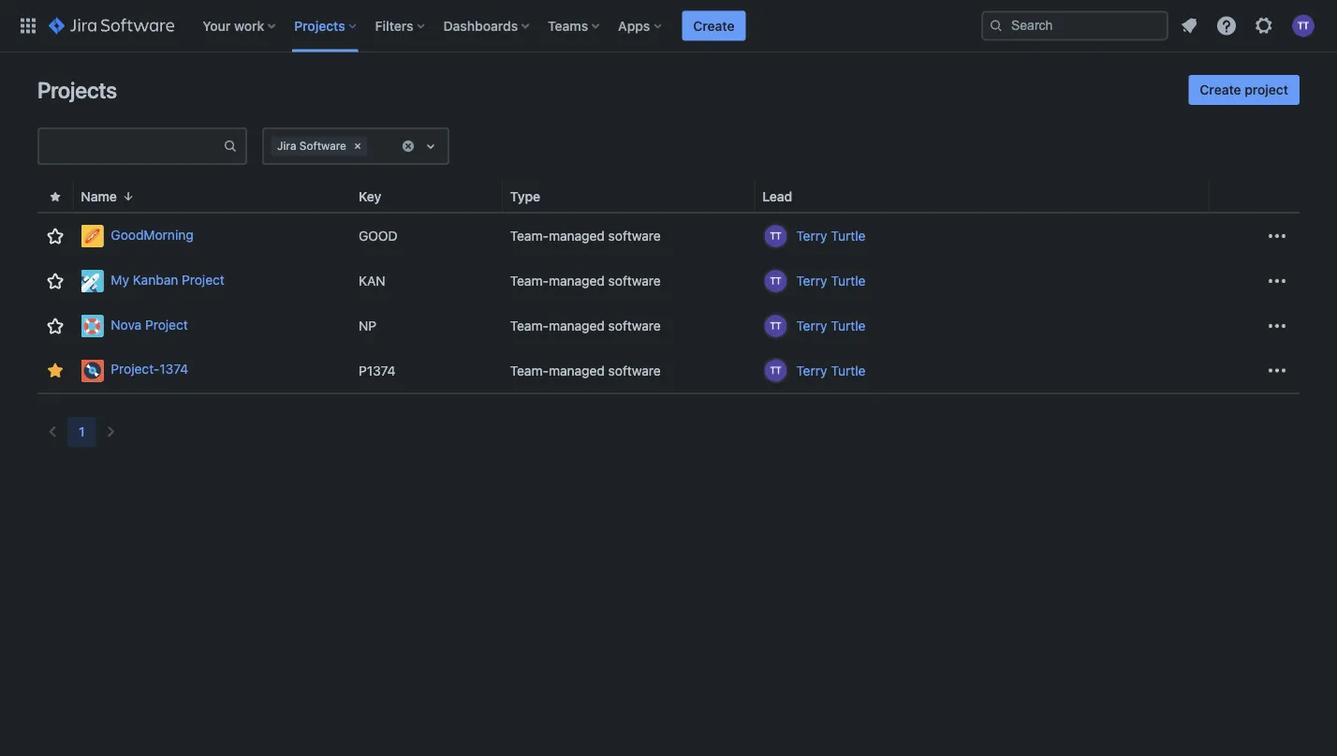 Task type: vqa. For each thing, say whether or not it's contained in the screenshot.
topmost Create
yes



Task type: locate. For each thing, give the bounding box(es) containing it.
managed for p1374
[[549, 363, 605, 378]]

1 terry from the top
[[797, 228, 828, 244]]

1 terry turtle from the top
[[797, 228, 866, 244]]

project-1374 link
[[81, 359, 344, 382]]

managed for np
[[549, 318, 605, 334]]

primary element
[[11, 0, 982, 52]]

software for p1374
[[609, 363, 661, 378]]

banner containing your work
[[0, 0, 1338, 52]]

dashboards button
[[438, 11, 537, 41]]

your profile and settings image
[[1293, 15, 1315, 37]]

1 horizontal spatial create
[[1201, 82, 1242, 97]]

terry for kan
[[797, 273, 828, 289]]

jira software image
[[49, 15, 175, 37], [49, 15, 175, 37]]

projects
[[294, 18, 345, 33], [37, 77, 117, 103]]

2 terry turtle from the top
[[797, 273, 866, 289]]

4 turtle from the top
[[831, 363, 866, 378]]

1 terry turtle link from the top
[[797, 227, 866, 245]]

1 vertical spatial project
[[145, 317, 188, 332]]

lead
[[763, 189, 793, 204]]

terry turtle for good
[[797, 228, 866, 244]]

lead button
[[755, 186, 815, 207]]

team-managed software for p1374
[[510, 363, 661, 378]]

3 terry turtle link from the top
[[797, 317, 866, 335]]

1 button
[[67, 417, 96, 447]]

3 turtle from the top
[[831, 318, 866, 334]]

turtle
[[831, 228, 866, 244], [831, 273, 866, 289], [831, 318, 866, 334], [831, 363, 866, 378]]

dashboards
[[444, 18, 518, 33]]

4 terry from the top
[[797, 363, 828, 378]]

turtle for good
[[831, 228, 866, 244]]

star my kanban project image
[[44, 270, 67, 292]]

project-
[[111, 361, 160, 377]]

terry turtle link for kan
[[797, 272, 866, 290]]

your
[[203, 18, 231, 33]]

2 vertical spatial more image
[[1267, 359, 1289, 382]]

2 team- from the top
[[510, 273, 549, 289]]

filters button
[[370, 11, 432, 41]]

1 team-managed software from the top
[[510, 228, 661, 244]]

1 horizontal spatial projects
[[294, 18, 345, 33]]

0 vertical spatial more image
[[1267, 225, 1289, 247]]

work
[[234, 18, 264, 33]]

team-managed software
[[510, 228, 661, 244], [510, 273, 661, 289], [510, 318, 661, 334], [510, 363, 661, 378]]

4 managed from the top
[[549, 363, 605, 378]]

terry turtle link for p1374
[[797, 361, 866, 380]]

managed for kan
[[549, 273, 605, 289]]

terry turtle link
[[797, 227, 866, 245], [797, 272, 866, 290], [797, 317, 866, 335], [797, 361, 866, 380]]

1 software from the top
[[609, 228, 661, 244]]

3 team- from the top
[[510, 318, 549, 334]]

1 vertical spatial create
[[1201, 82, 1242, 97]]

terry
[[797, 228, 828, 244], [797, 273, 828, 289], [797, 318, 828, 334], [797, 363, 828, 378]]

projects right work
[[294, 18, 345, 33]]

managed
[[549, 228, 605, 244], [549, 273, 605, 289], [549, 318, 605, 334], [549, 363, 605, 378]]

1374
[[160, 361, 188, 377]]

project
[[1245, 82, 1289, 97]]

terry turtle
[[797, 228, 866, 244], [797, 273, 866, 289], [797, 318, 866, 334], [797, 363, 866, 378]]

4 terry turtle from the top
[[797, 363, 866, 378]]

0 horizontal spatial projects
[[37, 77, 117, 103]]

1 turtle from the top
[[831, 228, 866, 244]]

team-
[[510, 228, 549, 244], [510, 273, 549, 289], [510, 318, 549, 334], [510, 363, 549, 378]]

project-1374
[[111, 361, 188, 377]]

2 team-managed software from the top
[[510, 273, 661, 289]]

0 vertical spatial create
[[694, 18, 735, 33]]

terry for p1374
[[797, 363, 828, 378]]

4 team-managed software from the top
[[510, 363, 661, 378]]

2 managed from the top
[[549, 273, 605, 289]]

3 software from the top
[[609, 318, 661, 334]]

more image
[[1267, 225, 1289, 247], [1267, 270, 1289, 292], [1267, 359, 1289, 382]]

1 more image from the top
[[1267, 225, 1289, 247]]

terry turtle for p1374
[[797, 363, 866, 378]]

star project-1374 image
[[44, 359, 67, 382]]

nova
[[111, 317, 142, 332]]

your work button
[[197, 11, 283, 41]]

star nova project image
[[44, 315, 67, 337]]

3 team-managed software from the top
[[510, 318, 661, 334]]

projects down appswitcher icon
[[37, 77, 117, 103]]

project right nova
[[145, 317, 188, 332]]

terry turtle for np
[[797, 318, 866, 334]]

kanban
[[133, 272, 178, 287]]

1 vertical spatial more image
[[1267, 270, 1289, 292]]

create inside button
[[1201, 82, 1242, 97]]

2 terry turtle link from the top
[[797, 272, 866, 290]]

create right apps dropdown button
[[694, 18, 735, 33]]

0 horizontal spatial create
[[694, 18, 735, 33]]

banner
[[0, 0, 1338, 52]]

4 software from the top
[[609, 363, 661, 378]]

create project
[[1201, 82, 1289, 97]]

turtle for p1374
[[831, 363, 866, 378]]

appswitcher icon image
[[17, 15, 39, 37]]

4 team- from the top
[[510, 363, 549, 378]]

create left project
[[1201, 82, 1242, 97]]

0 vertical spatial projects
[[294, 18, 345, 33]]

projects button
[[289, 11, 364, 41]]

software
[[609, 228, 661, 244], [609, 273, 661, 289], [609, 318, 661, 334], [609, 363, 661, 378]]

4 terry turtle link from the top
[[797, 361, 866, 380]]

3 managed from the top
[[549, 318, 605, 334]]

team-managed software for np
[[510, 318, 661, 334]]

projects inside projects dropdown button
[[294, 18, 345, 33]]

help image
[[1216, 15, 1239, 37]]

2 terry from the top
[[797, 273, 828, 289]]

create
[[694, 18, 735, 33], [1201, 82, 1242, 97]]

my kanban project
[[111, 272, 225, 287]]

2 software from the top
[[609, 273, 661, 289]]

3 more image from the top
[[1267, 359, 1289, 382]]

goodmorning
[[111, 227, 194, 242]]

1 team- from the top
[[510, 228, 549, 244]]

apps
[[619, 18, 651, 33]]

terry for np
[[797, 318, 828, 334]]

Search field
[[982, 11, 1169, 41]]

1 managed from the top
[[549, 228, 605, 244]]

project
[[182, 272, 225, 287], [145, 317, 188, 332]]

3 terry turtle from the top
[[797, 318, 866, 334]]

2 turtle from the top
[[831, 273, 866, 289]]

3 terry from the top
[[797, 318, 828, 334]]

turtle for np
[[831, 318, 866, 334]]

create project button
[[1189, 75, 1300, 105]]

create inside create 'button'
[[694, 18, 735, 33]]

terry turtle link for np
[[797, 317, 866, 335]]

key
[[359, 189, 382, 204]]

None text field
[[39, 133, 223, 159], [371, 137, 374, 156], [39, 133, 223, 159], [371, 137, 374, 156]]

project down goodmorning link
[[182, 272, 225, 287]]

more image
[[1267, 315, 1289, 337]]



Task type: describe. For each thing, give the bounding box(es) containing it.
next image
[[100, 421, 122, 443]]

1 vertical spatial projects
[[37, 77, 117, 103]]

np
[[359, 318, 377, 334]]

terry for good
[[797, 228, 828, 244]]

software for kan
[[609, 273, 661, 289]]

clear image
[[401, 139, 416, 154]]

kan
[[359, 273, 386, 289]]

team-managed software for good
[[510, 228, 661, 244]]

jira
[[277, 139, 297, 152]]

my
[[111, 272, 129, 287]]

apps button
[[613, 11, 669, 41]]

team- for kan
[[510, 273, 549, 289]]

terry turtle for kan
[[797, 273, 866, 289]]

teams
[[548, 18, 589, 33]]

team- for good
[[510, 228, 549, 244]]

goodmorning link
[[81, 225, 344, 247]]

search image
[[989, 18, 1004, 33]]

my kanban project link
[[81, 270, 344, 292]]

name
[[81, 189, 117, 204]]

create button
[[682, 11, 746, 41]]

team- for p1374
[[510, 363, 549, 378]]

software for np
[[609, 318, 661, 334]]

turtle for kan
[[831, 273, 866, 289]]

star goodmorning image
[[44, 225, 67, 247]]

2 more image from the top
[[1267, 270, 1289, 292]]

notifications image
[[1179, 15, 1201, 37]]

filters
[[375, 18, 414, 33]]

key button
[[351, 186, 404, 207]]

nova project
[[111, 317, 188, 332]]

0 vertical spatial project
[[182, 272, 225, 287]]

nova project link
[[81, 315, 344, 337]]

software for good
[[609, 228, 661, 244]]

more image for good
[[1267, 225, 1289, 247]]

previous image
[[41, 421, 64, 443]]

p1374
[[359, 363, 396, 378]]

create for create
[[694, 18, 735, 33]]

your work
[[203, 18, 264, 33]]

clear image
[[350, 139, 365, 154]]

more image for p1374
[[1267, 359, 1289, 382]]

1
[[79, 424, 85, 439]]

terry turtle link for good
[[797, 227, 866, 245]]

managed for good
[[549, 228, 605, 244]]

type
[[510, 189, 541, 204]]

teams button
[[543, 11, 607, 41]]

good
[[359, 228, 398, 244]]

jira software
[[277, 139, 347, 152]]

team-managed software for kan
[[510, 273, 661, 289]]

create for create project
[[1201, 82, 1242, 97]]

open image
[[420, 135, 442, 157]]

settings image
[[1254, 15, 1276, 37]]

team- for np
[[510, 318, 549, 334]]

name button
[[73, 186, 143, 207]]

software
[[300, 139, 347, 152]]



